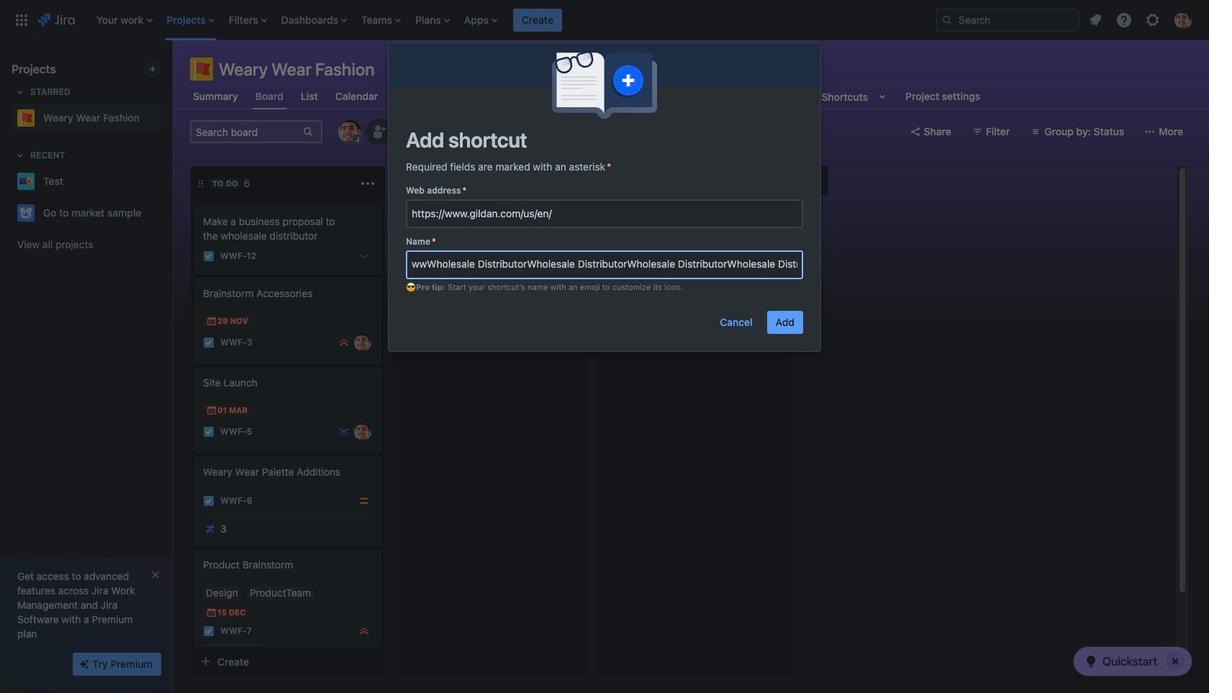 Task type: locate. For each thing, give the bounding box(es) containing it.
1 vertical spatial task image
[[203, 626, 215, 637]]

2 vertical spatial task image
[[203, 495, 215, 507]]

Search field
[[936, 8, 1080, 31]]

list
[[89, 0, 925, 40], [1083, 7, 1201, 33]]

1 task image from the top
[[203, 337, 215, 349]]

1 vertical spatial task image
[[203, 426, 215, 438]]

5 list item from the left
[[357, 0, 405, 40]]

add people image
[[370, 123, 387, 140]]

0 vertical spatial task image
[[203, 251, 215, 262]]

highest image
[[338, 337, 350, 349]]

0 horizontal spatial list
[[89, 0, 925, 40]]

2 james peterson image from the top
[[354, 423, 372, 441]]

tab list
[[181, 84, 992, 109]]

1 james peterson image from the top
[[354, 334, 372, 351]]

collapse recent projects image
[[12, 147, 29, 164]]

2 task image from the top
[[203, 426, 215, 438]]

james peterson image
[[557, 302, 575, 320]]

None search field
[[936, 8, 1080, 31]]

dialog
[[389, 43, 821, 351]]

1 vertical spatial james peterson image
[[354, 423, 372, 441]]

1 task image from the top
[[203, 251, 215, 262]]

james peterson image
[[354, 334, 372, 351], [354, 423, 372, 441]]

task image for low image
[[203, 251, 215, 262]]

james peterson image for lowest 'icon'
[[354, 423, 372, 441]]

james peterson image for highest image
[[354, 334, 372, 351]]

3 task image from the top
[[203, 495, 215, 507]]

8 list item from the left
[[513, 0, 562, 40]]

james peterson image right lowest 'icon'
[[354, 423, 372, 441]]

due date: 29 november 2023 image
[[206, 315, 217, 327], [206, 315, 217, 327]]

Search board text field
[[192, 122, 301, 142]]

show subtasks image
[[238, 646, 256, 663]]

0 vertical spatial james peterson image
[[354, 334, 372, 351]]

1 horizontal spatial list
[[1083, 7, 1201, 33]]

list item
[[92, 0, 157, 40], [162, 0, 219, 40], [225, 0, 271, 40], [277, 0, 351, 40], [357, 0, 405, 40], [411, 0, 454, 40], [460, 0, 502, 40], [513, 0, 562, 40]]

collapse starred projects image
[[12, 84, 29, 101]]

due date: 15 december 2023 image
[[206, 607, 217, 619], [206, 607, 217, 619]]

jira image
[[37, 11, 75, 28], [37, 11, 75, 28]]

task image
[[203, 337, 215, 349], [203, 626, 215, 637]]

due date: 29 february 2024 image
[[409, 284, 421, 295], [409, 284, 421, 295]]

e.g. http://www.atlassian.com url field
[[408, 201, 802, 227]]

close premium upgrade banner image
[[150, 570, 161, 581]]

task image
[[203, 251, 215, 262], [203, 426, 215, 438], [203, 495, 215, 507]]

0 vertical spatial task image
[[203, 337, 215, 349]]

e.g. Atlassian website field
[[408, 252, 802, 278]]

6 list item from the left
[[411, 0, 454, 40]]

7 list item from the left
[[460, 0, 502, 40]]

james peterson image right highest image
[[354, 334, 372, 351]]

lowest image
[[338, 426, 350, 438]]

2 list item from the left
[[162, 0, 219, 40]]

task image for medium image
[[203, 495, 215, 507]]

low image
[[359, 251, 370, 262]]

banner
[[0, 0, 1210, 40]]



Task type: vqa. For each thing, say whether or not it's contained in the screenshot.
'Search author, category, topic' field
no



Task type: describe. For each thing, give the bounding box(es) containing it.
1 list item from the left
[[92, 0, 157, 40]]

2 task image from the top
[[203, 626, 215, 637]]

due date: 01 march 2024 image
[[206, 405, 217, 416]]

search image
[[942, 14, 953, 26]]

check image
[[1083, 653, 1100, 670]]

highest image
[[359, 626, 370, 637]]

medium image
[[359, 495, 370, 507]]

3 list item from the left
[[225, 0, 271, 40]]

dismiss quickstart image
[[1164, 650, 1187, 673]]

4 list item from the left
[[277, 0, 351, 40]]

due date: 01 march 2024 image
[[206, 405, 217, 416]]

primary element
[[9, 0, 925, 40]]

create column image
[[806, 172, 823, 189]]



